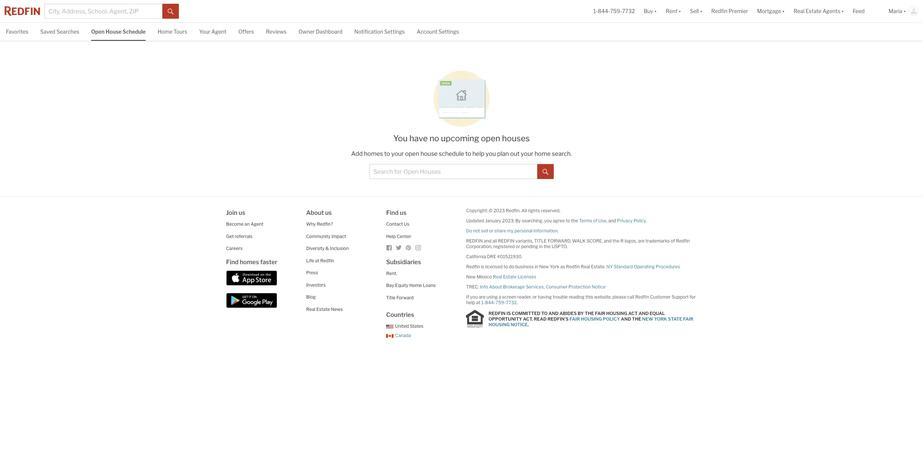 Task type: vqa. For each thing, say whether or not it's contained in the screenshot.
"7732" to the top
yes



Task type: locate. For each thing, give the bounding box(es) containing it.
pending
[[522, 244, 539, 249]]

mortgage ▾ button
[[753, 0, 790, 22]]

real down blog button
[[306, 306, 316, 312]]

logos,
[[625, 238, 638, 244]]

you right if
[[471, 294, 478, 300]]

1 horizontal spatial of
[[671, 238, 676, 244]]

committed
[[512, 311, 541, 316]]

agent right the an
[[251, 221, 264, 227]]

redfin instagram image
[[416, 245, 422, 251]]

6 ▾ from the left
[[904, 8, 907, 14]]

in
[[540, 244, 543, 249], [535, 264, 539, 270]]

4 ▾ from the left
[[783, 8, 786, 14]]

759-
[[611, 8, 623, 14], [496, 300, 506, 305]]

redfin left is
[[467, 264, 480, 270]]

1 vertical spatial 844-
[[486, 300, 496, 305]]

your agent link
[[199, 23, 227, 40]]

1 horizontal spatial are
[[639, 238, 645, 244]]

are
[[639, 238, 645, 244], [479, 294, 486, 300]]

0 vertical spatial or
[[490, 228, 494, 234]]

1 vertical spatial help
[[467, 300, 476, 305]]

0 vertical spatial 759-
[[611, 8, 623, 14]]

please
[[613, 294, 627, 300]]

mortgage ▾
[[758, 8, 786, 14]]

share
[[495, 228, 507, 234]]

0 horizontal spatial at
[[315, 258, 320, 263]]

0 horizontal spatial ,
[[544, 284, 545, 290]]

redfin's
[[548, 316, 569, 322]]

homes right add
[[364, 150, 383, 157]]

us up the redfin?
[[325, 209, 332, 217]]

reserved.
[[541, 208, 561, 214]]

homes up download the redfin app on the apple app store image
[[240, 259, 259, 266]]

1 vertical spatial agent
[[251, 221, 264, 227]]

why redfin? button
[[306, 221, 333, 227]]

home left loans
[[410, 283, 422, 288]]

real right mortgage ▾
[[794, 8, 805, 14]]

0 vertical spatial home
[[158, 28, 173, 35]]

0 horizontal spatial estate
[[317, 306, 330, 312]]

using
[[487, 294, 498, 300]]

1 horizontal spatial your
[[521, 150, 534, 157]]

us for join us
[[239, 209, 246, 217]]

find down "careers"
[[226, 259, 239, 266]]

1 vertical spatial in
[[535, 264, 539, 270]]

r
[[621, 238, 624, 244]]

tours
[[174, 28, 187, 35]]

2 horizontal spatial us
[[400, 209, 407, 217]]

settings right notification
[[385, 28, 405, 35]]

▾ right mortgage on the top of page
[[783, 8, 786, 14]]

us for find us
[[400, 209, 407, 217]]

mexico
[[477, 274, 492, 280]]

▾ right "sell"
[[701, 8, 703, 14]]

careers button
[[226, 246, 243, 251]]

estate down do
[[504, 274, 517, 280]]

1 horizontal spatial fair
[[596, 311, 606, 316]]

0 vertical spatial estate
[[806, 8, 822, 14]]

0 vertical spatial in
[[540, 244, 543, 249]]

0 vertical spatial 844-
[[598, 8, 611, 14]]

submit search image
[[168, 8, 174, 14], [543, 169, 549, 175]]

to right add
[[385, 150, 390, 157]]

0 horizontal spatial the
[[585, 311, 595, 316]]

notice
[[511, 322, 528, 327]]

news
[[331, 306, 343, 312]]

2 ▾ from the left
[[679, 8, 682, 14]]

you left plan
[[486, 150, 496, 157]]

1 horizontal spatial open
[[481, 133, 501, 143]]

diversity & inclusion
[[306, 246, 349, 251]]

do
[[467, 228, 473, 234]]

0 horizontal spatial 1-844-759-7732 link
[[482, 300, 517, 305]]

community impact
[[306, 234, 346, 239]]

the right by
[[585, 311, 595, 316]]

estate left agents at the right of the page
[[806, 8, 822, 14]]

▾ right the maria
[[904, 8, 907, 14]]

sell
[[691, 8, 700, 14]]

join us
[[226, 209, 246, 217]]

life at redfin
[[306, 258, 334, 263]]

2 settings from the left
[[439, 28, 460, 35]]

1 horizontal spatial 759-
[[611, 8, 623, 14]]

0 horizontal spatial 844-
[[486, 300, 496, 305]]

bay
[[387, 283, 395, 288]]

real
[[794, 8, 805, 14], [581, 264, 591, 270], [493, 274, 503, 280], [306, 306, 316, 312]]

your right out
[[521, 150, 534, 157]]

1 vertical spatial 1-
[[482, 300, 486, 305]]

0 horizontal spatial homes
[[240, 259, 259, 266]]

submit search image up home tours link
[[168, 8, 174, 14]]

get referrals button
[[226, 234, 253, 239]]

©
[[489, 208, 493, 214]]

0 vertical spatial open
[[481, 133, 501, 143]]

2 horizontal spatial housing
[[607, 311, 628, 316]]

us up us
[[400, 209, 407, 217]]

real estate agents ▾ link
[[794, 0, 845, 22]]

if
[[467, 294, 470, 300]]

updated january 2023: by searching, you agree to the terms of use , and privacy policy .
[[467, 218, 647, 224]]

redfin inside button
[[712, 8, 728, 14]]

notice
[[592, 284, 606, 290]]

1 horizontal spatial new
[[540, 264, 549, 270]]

find
[[387, 209, 399, 217], [226, 259, 239, 266]]

us
[[404, 221, 410, 227]]

2 us from the left
[[325, 209, 332, 217]]

0 horizontal spatial fair
[[570, 316, 580, 322]]

redfin.
[[506, 208, 521, 214]]

7732 left 'buy'
[[623, 8, 635, 14]]

1 horizontal spatial settings
[[439, 28, 460, 35]]

1 horizontal spatial in
[[540, 244, 543, 249]]

open for upcoming
[[481, 133, 501, 143]]

0 vertical spatial you
[[486, 150, 496, 157]]

sell ▾ button
[[686, 0, 708, 22]]

a
[[499, 294, 502, 300]]

open down have
[[406, 150, 420, 157]]

or right the sell
[[490, 228, 494, 234]]

0 horizontal spatial about
[[306, 209, 324, 217]]

about
[[306, 209, 324, 217], [490, 284, 502, 290]]

1 vertical spatial open
[[406, 150, 420, 157]]

subsidiaries
[[387, 259, 421, 266]]

2 horizontal spatial or
[[533, 294, 537, 300]]

0 horizontal spatial your
[[392, 150, 404, 157]]

download the redfin app on the apple app store image
[[226, 271, 277, 285]]

2 horizontal spatial you
[[545, 218, 552, 224]]

in right pending
[[540, 244, 543, 249]]

you up information
[[545, 218, 552, 224]]

sell ▾
[[691, 8, 703, 14]]

fair inside 'redfin is committed to and abides by the fair housing act and equal opportunity act. read redfin's'
[[596, 311, 606, 316]]

0 horizontal spatial you
[[471, 294, 478, 300]]

maria
[[889, 8, 903, 14]]

redfin facebook image
[[387, 245, 393, 251]]

canadian flag image
[[387, 334, 394, 338]]

and right act
[[639, 311, 649, 316]]

in right the 'business'
[[535, 264, 539, 270]]

brokerage
[[503, 284, 525, 290]]

or inside if you are using a screen reader, or having trouble reading this website, please call redfin customer support for help at
[[533, 294, 537, 300]]

2 vertical spatial estate
[[317, 306, 330, 312]]

redfin down the 1-844-759-7732 . at the right of the page
[[489, 311, 506, 316]]

1 horizontal spatial find
[[387, 209, 399, 217]]

estate for agents
[[806, 8, 822, 14]]

real left estate.
[[581, 264, 591, 270]]

rent ▾ button
[[662, 0, 686, 22]]

1 your from the left
[[392, 150, 404, 157]]

1 vertical spatial estate
[[504, 274, 517, 280]]

▾ right 'buy'
[[655, 8, 657, 14]]

account settings link
[[417, 23, 460, 40]]

reviews
[[266, 28, 287, 35]]

, up having
[[544, 284, 545, 290]]

buy ▾ button
[[644, 0, 657, 22]]

agent
[[212, 28, 227, 35], [251, 221, 264, 227]]

1 horizontal spatial you
[[486, 150, 496, 157]]

redfin down not
[[467, 238, 483, 244]]

3 us from the left
[[400, 209, 407, 217]]

january
[[486, 218, 502, 224]]

redfin left premier
[[712, 8, 728, 14]]

homes for add
[[364, 150, 383, 157]]

▾ right agents at the right of the page
[[842, 8, 845, 14]]

1 horizontal spatial ,
[[607, 218, 608, 224]]

the left terms
[[572, 218, 579, 224]]

Search for Open Houses search field
[[370, 164, 538, 179]]

licensed
[[486, 264, 503, 270]]

are inside the redfin and all redfin variants, title forward, walk score, and the r logos, are trademarks of redfin corporation, registered or pending in the uspto.
[[639, 238, 645, 244]]

0 horizontal spatial open
[[406, 150, 420, 157]]

us right join
[[239, 209, 246, 217]]

. right privacy
[[646, 218, 647, 224]]

join
[[226, 209, 238, 217]]

the left r
[[613, 238, 620, 244]]

1 horizontal spatial 844-
[[598, 8, 611, 14]]

1 horizontal spatial home
[[410, 283, 422, 288]]

2 vertical spatial you
[[471, 294, 478, 300]]

estate
[[806, 8, 822, 14], [504, 274, 517, 280], [317, 306, 330, 312]]

saved searches link
[[40, 23, 79, 40]]

redfin right call
[[636, 294, 650, 300]]

why
[[306, 221, 316, 227]]

1 us from the left
[[239, 209, 246, 217]]

at right life at the bottom left of the page
[[315, 258, 320, 263]]

you
[[486, 150, 496, 157], [545, 218, 552, 224], [471, 294, 478, 300]]

or
[[490, 228, 494, 234], [516, 244, 521, 249], [533, 294, 537, 300]]

, left privacy
[[607, 218, 608, 224]]

in inside the redfin and all redfin variants, title forward, walk score, and the r logos, are trademarks of redfin corporation, registered or pending in the uspto.
[[540, 244, 543, 249]]

title forward
[[387, 295, 414, 300]]

1 horizontal spatial 1-
[[594, 8, 598, 14]]

1 vertical spatial at
[[477, 300, 481, 305]]

1 horizontal spatial at
[[477, 300, 481, 305]]

about up using
[[490, 284, 502, 290]]

us flag image
[[387, 325, 394, 329]]

1 horizontal spatial submit search image
[[543, 169, 549, 175]]

settings right account
[[439, 28, 460, 35]]

become an agent button
[[226, 221, 264, 227]]

1 vertical spatial 7732
[[506, 300, 517, 305]]

get referrals
[[226, 234, 253, 239]]

or down services
[[533, 294, 537, 300]]

or inside the redfin and all redfin variants, title forward, walk score, and the r logos, are trademarks of redfin corporation, registered or pending in the uspto.
[[516, 244, 521, 249]]

new left york
[[540, 264, 549, 270]]

redfin inside 'redfin is committed to and abides by the fair housing act and equal opportunity act. read redfin's'
[[489, 311, 506, 316]]

1 settings from the left
[[385, 28, 405, 35]]

your
[[199, 28, 211, 35]]

to left do
[[504, 264, 508, 270]]

0 vertical spatial 7732
[[623, 8, 635, 14]]

2 horizontal spatial estate
[[806, 8, 822, 14]]

▾ for buy ▾
[[655, 8, 657, 14]]

estate inside dropdown button
[[806, 8, 822, 14]]

0 horizontal spatial new
[[467, 274, 476, 280]]

0 vertical spatial submit search image
[[168, 8, 174, 14]]

find up contact
[[387, 209, 399, 217]]

of inside the redfin and all redfin variants, title forward, walk score, and the r logos, are trademarks of redfin corporation, registered or pending in the uspto.
[[671, 238, 676, 244]]

about us
[[306, 209, 332, 217]]

1-844-759-7732 link left 'buy'
[[594, 8, 635, 14]]

0 horizontal spatial us
[[239, 209, 246, 217]]

at right if
[[477, 300, 481, 305]]

1 horizontal spatial us
[[325, 209, 332, 217]]

canada link
[[387, 333, 411, 338]]

2 vertical spatial or
[[533, 294, 537, 300]]

to right schedule at the top
[[466, 150, 472, 157]]

open up plan
[[481, 133, 501, 143]]

0 horizontal spatial are
[[479, 294, 486, 300]]

0 vertical spatial find
[[387, 209, 399, 217]]

fair
[[596, 311, 606, 316], [570, 316, 580, 322], [684, 316, 694, 322]]

0 vertical spatial homes
[[364, 150, 383, 157]]

homes
[[364, 150, 383, 157], [240, 259, 259, 266]]

0 vertical spatial help
[[473, 150, 485, 157]]

2 your from the left
[[521, 150, 534, 157]]

0 horizontal spatial housing
[[489, 322, 510, 327]]

agent right "your"
[[212, 28, 227, 35]]

estate left news
[[317, 306, 330, 312]]

. down committed
[[528, 322, 529, 327]]

open
[[91, 28, 105, 35]]

0 vertical spatial agent
[[212, 28, 227, 35]]

and right score,
[[604, 238, 612, 244]]

1 horizontal spatial homes
[[364, 150, 383, 157]]

1-844-759-7732 link up is
[[482, 300, 517, 305]]

of left use
[[594, 218, 598, 224]]

1 horizontal spatial agent
[[251, 221, 264, 227]]

0 vertical spatial are
[[639, 238, 645, 244]]

redfin
[[467, 238, 483, 244], [498, 238, 515, 244], [489, 311, 506, 316]]

the left new
[[633, 316, 642, 322]]

759- for 1-844-759-7732
[[611, 8, 623, 14]]

and right to
[[549, 311, 559, 316]]

info
[[480, 284, 489, 290]]

trademarks
[[646, 238, 670, 244]]

▾ for rent ▾
[[679, 8, 682, 14]]

no
[[430, 133, 440, 143]]

are right logos,
[[639, 238, 645, 244]]

of right 'trademarks'
[[671, 238, 676, 244]]

0 horizontal spatial find
[[226, 259, 239, 266]]

score,
[[587, 238, 604, 244]]

1 ▾ from the left
[[655, 8, 657, 14]]

housing inside the new york state fair housing notice
[[489, 322, 510, 327]]

1 horizontal spatial 7732
[[623, 8, 635, 14]]

out
[[511, 150, 520, 157]]

1 vertical spatial find
[[226, 259, 239, 266]]

7732 for 1-844-759-7732
[[623, 8, 635, 14]]

or left pending
[[516, 244, 521, 249]]

premier
[[729, 8, 749, 14]]

help down 'trec:'
[[467, 300, 476, 305]]

blog
[[306, 294, 316, 300]]

1 vertical spatial homes
[[240, 259, 259, 266]]

2 horizontal spatial the
[[613, 238, 620, 244]]

1 vertical spatial 759-
[[496, 300, 506, 305]]

1 horizontal spatial or
[[516, 244, 521, 249]]

help down the you have no upcoming open houses
[[473, 150, 485, 157]]

real estate agents ▾ button
[[790, 0, 849, 22]]

7732 up is
[[506, 300, 517, 305]]

1 vertical spatial about
[[490, 284, 502, 290]]

home left tours
[[158, 28, 173, 35]]

your down "you"
[[392, 150, 404, 157]]

are left using
[[479, 294, 486, 300]]

0 horizontal spatial 7732
[[506, 300, 517, 305]]

3 ▾ from the left
[[701, 8, 703, 14]]

referrals
[[235, 234, 253, 239]]

and right policy
[[622, 316, 632, 322]]

0 vertical spatial at
[[315, 258, 320, 263]]

0 vertical spatial of
[[594, 218, 598, 224]]

about up why
[[306, 209, 324, 217]]

rent
[[666, 8, 678, 14]]

759- for 1-844-759-7732 .
[[496, 300, 506, 305]]

2 horizontal spatial fair
[[684, 316, 694, 322]]

the left the "uspto."
[[544, 244, 551, 249]]

▾ right rent
[[679, 8, 682, 14]]

0 horizontal spatial of
[[594, 218, 598, 224]]

1 vertical spatial submit search image
[[543, 169, 549, 175]]

searches
[[57, 28, 79, 35]]

0 vertical spatial ,
[[607, 218, 608, 224]]

0 horizontal spatial in
[[535, 264, 539, 270]]

1 horizontal spatial about
[[490, 284, 502, 290]]

submit search image down home
[[543, 169, 549, 175]]

york
[[550, 264, 560, 270]]

redfin right 'trademarks'
[[677, 238, 690, 244]]

united states
[[396, 323, 424, 329]]

▾
[[655, 8, 657, 14], [679, 8, 682, 14], [701, 8, 703, 14], [783, 8, 786, 14], [842, 8, 845, 14], [904, 8, 907, 14]]

privacy policy link
[[618, 218, 646, 224]]

diversity
[[306, 246, 325, 251]]

0 vertical spatial 1-844-759-7732 link
[[594, 8, 635, 14]]

new up 'trec:'
[[467, 274, 476, 280]]

7732 for 1-844-759-7732 .
[[506, 300, 517, 305]]

help inside if you are using a screen reader, or having trouble reading this website, please call redfin customer support for help at
[[467, 300, 476, 305]]



Task type: describe. For each thing, give the bounding box(es) containing it.
redfin is licensed to do business in new york as redfin real estate. ny standard operating procedures
[[467, 264, 681, 270]]

is
[[507, 311, 511, 316]]

you have no upcoming open houses
[[394, 133, 530, 143]]

registered
[[494, 244, 515, 249]]

redfin inside if you are using a screen reader, or having trouble reading this website, please call redfin customer support for help at
[[636, 294, 650, 300]]

community impact button
[[306, 234, 346, 239]]

1 horizontal spatial and
[[622, 316, 632, 322]]

mortgage ▾ button
[[758, 0, 786, 22]]

. down agree
[[558, 228, 559, 234]]

california
[[467, 254, 487, 259]]

1 vertical spatial ,
[[544, 284, 545, 290]]

house
[[106, 28, 122, 35]]

california dre #01521930
[[467, 254, 522, 259]]

redfin inside the redfin and all redfin variants, title forward, walk score, and the r logos, are trademarks of redfin corporation, registered or pending in the uspto.
[[677, 238, 690, 244]]

trouble
[[553, 294, 568, 300]]

equal housing opportunity image
[[467, 310, 485, 328]]

estate for news
[[317, 306, 330, 312]]

1 horizontal spatial the
[[633, 316, 642, 322]]

life at redfin button
[[306, 258, 334, 263]]

redfin twitter image
[[396, 245, 402, 251]]

redfin right as
[[567, 264, 580, 270]]

real down the licensed at the right bottom of the page
[[493, 274, 503, 280]]

buy ▾
[[644, 8, 657, 14]]

0 horizontal spatial submit search image
[[168, 8, 174, 14]]

blog button
[[306, 294, 316, 300]]

844- for 1-844-759-7732 .
[[486, 300, 496, 305]]

1 horizontal spatial 1-844-759-7732 link
[[594, 8, 635, 14]]

searching,
[[522, 218, 544, 224]]

844- for 1-844-759-7732
[[598, 8, 611, 14]]

investors button
[[306, 282, 326, 288]]

home inside home tours link
[[158, 28, 173, 35]]

find for find homes faster
[[226, 259, 239, 266]]

add
[[352, 150, 363, 157]]

1 vertical spatial you
[[545, 218, 552, 224]]

▾ for sell ▾
[[701, 8, 703, 14]]

at inside if you are using a screen reader, or having trouble reading this website, please call redfin customer support for help at
[[477, 300, 481, 305]]

this
[[586, 294, 594, 300]]

consumer
[[546, 284, 568, 290]]

favorites
[[6, 28, 28, 35]]

2023
[[494, 208, 505, 214]]

operating
[[634, 264, 655, 270]]

redfin down &
[[321, 258, 334, 263]]

dre
[[488, 254, 497, 259]]

0 horizontal spatial or
[[490, 228, 494, 234]]

1 horizontal spatial the
[[572, 218, 579, 224]]

if you are using a screen reader, or having trouble reading this website, please call redfin customer support for help at
[[467, 294, 696, 305]]

support
[[672, 294, 689, 300]]

real estate agents ▾
[[794, 8, 845, 14]]

privacy
[[618, 218, 633, 224]]

protection
[[569, 284, 591, 290]]

press
[[306, 270, 318, 276]]

offers
[[239, 28, 254, 35]]

saved searches
[[40, 28, 79, 35]]

inclusion
[[330, 246, 349, 251]]

the inside 'redfin is committed to and abides by the fair housing act and equal opportunity act. read redfin's'
[[585, 311, 595, 316]]

buy ▾ button
[[640, 0, 662, 22]]

download the redfin app from the google play store image
[[226, 293, 277, 308]]

act.
[[524, 316, 533, 322]]

do
[[509, 264, 515, 270]]

search.
[[552, 150, 572, 157]]

personal
[[515, 228, 533, 234]]

housing inside 'redfin is committed to and abides by the fair housing act and equal opportunity act. read redfin's'
[[607, 311, 628, 316]]

redfin pinterest image
[[406, 245, 412, 251]]

0 horizontal spatial and
[[549, 311, 559, 316]]

use
[[599, 218, 607, 224]]

act
[[629, 311, 638, 316]]

open for your
[[406, 150, 420, 157]]

settings for notification settings
[[385, 28, 405, 35]]

feed
[[854, 8, 866, 14]]

new
[[643, 316, 654, 322]]

are inside if you are using a screen reader, or having trouble reading this website, please call redfin customer support for help at
[[479, 294, 486, 300]]

your agent
[[199, 28, 227, 35]]

1 horizontal spatial estate
[[504, 274, 517, 280]]

variants,
[[516, 238, 534, 244]]

countries
[[387, 311, 415, 319]]

fair inside the new york state fair housing notice
[[684, 316, 694, 322]]

fair housing policy and the
[[570, 316, 643, 322]]

0 vertical spatial about
[[306, 209, 324, 217]]

homes for find
[[240, 259, 259, 266]]

offers link
[[239, 23, 254, 40]]

real inside dropdown button
[[794, 8, 805, 14]]

maria ▾
[[889, 8, 907, 14]]

an
[[245, 221, 250, 227]]

owner dashboard link
[[299, 23, 343, 40]]

ny standard operating procedures link
[[607, 264, 681, 270]]

settings for account settings
[[439, 28, 460, 35]]

procedures
[[656, 264, 681, 270]]

1 vertical spatial 1-844-759-7732 link
[[482, 300, 517, 305]]

by
[[578, 311, 584, 316]]

1 horizontal spatial housing
[[581, 316, 603, 322]]

us for about us
[[325, 209, 332, 217]]

1 vertical spatial home
[[410, 283, 422, 288]]

redfin for is
[[489, 311, 506, 316]]

as
[[561, 264, 566, 270]]

owner dashboard
[[299, 28, 343, 35]]

open house schedule link
[[91, 23, 146, 40]]

mortgage
[[758, 8, 782, 14]]

york
[[655, 316, 668, 322]]

▾ for mortgage ▾
[[783, 8, 786, 14]]

you inside if you are using a screen reader, or having trouble reading this website, please call redfin customer support for help at
[[471, 294, 478, 300]]

1- for 1-844-759-7732
[[594, 8, 598, 14]]

0 vertical spatial new
[[540, 264, 549, 270]]

all
[[522, 208, 527, 214]]

houses
[[503, 133, 530, 143]]

community
[[306, 234, 331, 239]]

1- for 1-844-759-7732 .
[[482, 300, 486, 305]]

abides
[[560, 311, 577, 316]]

all
[[493, 238, 498, 244]]

real estate licenses link
[[493, 274, 537, 280]]

title
[[387, 295, 396, 300]]

1-844-759-7732 .
[[482, 300, 518, 305]]

. right screen
[[517, 300, 518, 305]]

account
[[417, 28, 438, 35]]

state
[[669, 316, 683, 322]]

0 horizontal spatial agent
[[212, 28, 227, 35]]

and right use
[[609, 218, 617, 224]]

City, Address, School, Agent, ZIP search field
[[44, 4, 163, 19]]

▾ for maria ▾
[[904, 8, 907, 14]]

to right agree
[[566, 218, 571, 224]]

estate.
[[592, 264, 606, 270]]

help center button
[[387, 234, 412, 239]]

new york state fair housing notice link
[[489, 316, 694, 327]]

saved
[[40, 28, 55, 35]]

screen
[[503, 294, 517, 300]]

for
[[690, 294, 696, 300]]

help center
[[387, 234, 412, 239]]

redfin for and
[[467, 238, 483, 244]]

redfin down my
[[498, 238, 515, 244]]

notification settings
[[355, 28, 405, 35]]

business
[[516, 264, 534, 270]]

center
[[397, 234, 412, 239]]

0 horizontal spatial the
[[544, 244, 551, 249]]

2 horizontal spatial and
[[639, 311, 649, 316]]

contact us
[[387, 221, 410, 227]]

and left all
[[484, 238, 492, 244]]

copyright: © 2023 redfin. all rights reserved.
[[467, 208, 561, 214]]

home tours link
[[158, 23, 187, 40]]

rent ▾
[[666, 8, 682, 14]]

redfin premier button
[[708, 0, 753, 22]]

favorites link
[[6, 23, 28, 40]]

corporation,
[[467, 244, 493, 249]]

1 vertical spatial new
[[467, 274, 476, 280]]

5 ▾ from the left
[[842, 8, 845, 14]]

updated
[[467, 218, 485, 224]]

policy
[[634, 218, 646, 224]]

open house schedule
[[91, 28, 146, 35]]

investors
[[306, 282, 326, 288]]

find for find us
[[387, 209, 399, 217]]



